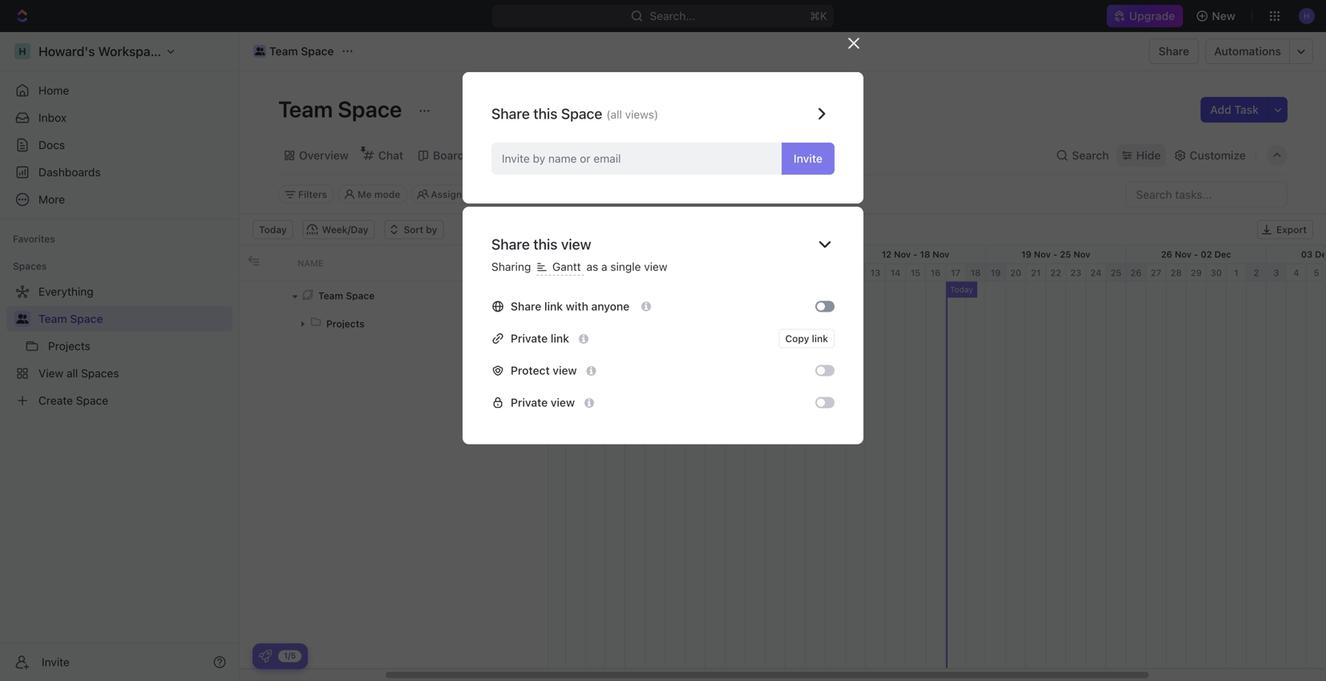 Task type: describe. For each thing, give the bounding box(es) containing it.
home
[[38, 84, 69, 97]]

17
[[951, 268, 961, 278]]

(
[[606, 108, 611, 121]]

19 element
[[986, 264, 1006, 282]]

upgrade link
[[1107, 5, 1183, 27]]

0 vertical spatial gantt
[[621, 149, 650, 162]]

gantt link
[[617, 144, 650, 167]]

3 nov from the left
[[933, 249, 950, 260]]

11 element
[[826, 264, 846, 282]]

hide
[[1137, 149, 1161, 162]]

team inside tree
[[38, 312, 67, 326]]

list link
[[491, 144, 513, 167]]

1 29 element from the left
[[566, 264, 586, 282]]

team space tree grid
[[240, 246, 548, 668]]

share for share this space ( all views )
[[492, 105, 530, 122]]

2 nov from the left
[[894, 249, 911, 260]]

3
[[1274, 268, 1280, 278]]

assignees button
[[411, 185, 486, 204]]

0 horizontal spatial gantt
[[549, 260, 584, 273]]

or
[[580, 152, 591, 165]]

29 oct - 04 nov
[[601, 249, 670, 260]]

29 for second 29 element from left
[[1191, 268, 1202, 278]]

team right user group icon
[[269, 45, 298, 58]]

22 oct - 28 oct element
[[426, 246, 566, 263]]

1 horizontal spatial team space link
[[249, 42, 338, 61]]

protect
[[511, 364, 550, 377]]

team space link inside team space tree
[[38, 306, 229, 332]]

2 29 element from the left
[[1187, 264, 1207, 282]]

sidebar navigation
[[0, 32, 240, 682]]

with
[[566, 300, 588, 313]]

20
[[1010, 268, 1022, 278]]

1 30 element from the left
[[586, 264, 605, 282]]

19 nov - 25 nov
[[1022, 249, 1091, 260]]

21
[[1031, 268, 1041, 278]]

private for private link
[[511, 332, 548, 345]]

private link
[[511, 332, 569, 345]]

dashboards link
[[6, 160, 233, 185]]

name column header
[[288, 246, 496, 281]]

1 horizontal spatial invite
[[502, 152, 530, 165]]

23 element
[[1067, 264, 1087, 282]]

27
[[1151, 268, 1162, 278]]

automations button
[[1206, 39, 1289, 63]]

0 horizontal spatial  image
[[248, 255, 259, 267]]

overview link
[[296, 144, 349, 167]]

calendar
[[543, 149, 591, 162]]

share this view
[[492, 236, 591, 253]]

1 vertical spatial 25
[[1111, 268, 1122, 278]]

19 for 19
[[991, 268, 1001, 278]]

view right protect
[[553, 364, 577, 377]]

share for share link with anyone
[[511, 300, 542, 313]]

5 nov from the left
[[1074, 249, 1091, 260]]

12
[[882, 249, 892, 260]]

1/5
[[284, 652, 296, 661]]

overview
[[299, 149, 349, 162]]

12 nov - 18 nov element
[[846, 246, 986, 263]]

calendar link
[[540, 144, 591, 167]]

02
[[1201, 249, 1212, 260]]

dec
[[1215, 249, 1232, 260]]

onboarding checklist button element
[[259, 650, 272, 663]]

team space cell
[[288, 282, 496, 310]]

26 element
[[1127, 264, 1147, 282]]

4 element
[[686, 264, 706, 282]]

single
[[611, 260, 641, 273]]

inbox link
[[6, 105, 233, 131]]

2 2 from the left
[[1254, 268, 1259, 278]]

team space inside tree
[[38, 312, 103, 326]]

copy link
[[785, 333, 828, 345]]

home link
[[6, 78, 233, 103]]

invite inside sidebar navigation
[[42, 656, 70, 669]]

30 for 1st 30 element
[[590, 268, 601, 278]]

favorites
[[13, 233, 55, 245]]

2 column header from the left
[[496, 246, 520, 281]]

space inside cell
[[346, 290, 375, 302]]

new
[[1212, 9, 1236, 22]]

share button
[[1149, 38, 1199, 64]]

14
[[891, 268, 901, 278]]

add task
[[1211, 103, 1259, 116]]

- for 02
[[1194, 249, 1199, 260]]

8 element
[[766, 264, 786, 282]]

16 element
[[926, 264, 946, 282]]

3 column header from the left
[[520, 246, 548, 281]]

12 nov - 18 nov
[[882, 249, 950, 260]]

favorites button
[[6, 229, 62, 249]]

as
[[587, 260, 598, 273]]

docs link
[[6, 132, 233, 158]]

29 for 29 oct - 04 nov
[[601, 249, 612, 260]]

1 2 from the left
[[652, 268, 658, 278]]

17 element
[[946, 264, 966, 282]]

invite by name or email
[[502, 152, 621, 165]]

add
[[1211, 103, 1232, 116]]

5
[[1314, 268, 1320, 278]]

22 element
[[1047, 264, 1067, 282]]

copy
[[785, 333, 809, 345]]

team space - 0.00% row
[[240, 282, 548, 310]]

share for share this view
[[492, 236, 530, 253]]

this for view
[[533, 236, 558, 253]]

de
[[1315, 249, 1326, 260]]

2 oct from the left
[[514, 249, 529, 260]]

24
[[1091, 268, 1102, 278]]

view down protect view
[[551, 396, 575, 409]]

share this space ( all views )
[[492, 105, 658, 122]]

23
[[1071, 268, 1082, 278]]

customize
[[1190, 149, 1246, 162]]

team space right user group icon
[[269, 45, 334, 58]]

7 element
[[746, 264, 766, 282]]

automations
[[1214, 45, 1281, 58]]

space up chat link
[[338, 96, 402, 122]]

space left (
[[561, 105, 602, 122]]

20 element
[[1006, 264, 1026, 282]]

13 element
[[866, 264, 886, 282]]

search
[[1072, 149, 1109, 162]]

spaces
[[13, 261, 47, 272]]

10 element
[[806, 264, 826, 282]]

3 element
[[666, 264, 686, 282]]

03 de
[[1301, 249, 1326, 260]]

list
[[494, 149, 513, 162]]

share link with anyone
[[511, 300, 633, 313]]

28 inside the 22 oct - 28 oct element
[[500, 249, 511, 260]]

anyone
[[591, 300, 630, 313]]

26 for 26
[[1131, 268, 1142, 278]]

email
[[594, 152, 621, 165]]

chat
[[378, 149, 403, 162]]

team space inside cell
[[318, 290, 375, 302]]

oct for 29
[[615, 249, 630, 260]]

18 inside 12 nov - 18 nov element
[[920, 249, 930, 260]]

today inside today button
[[259, 224, 287, 235]]

- for 04
[[633, 249, 637, 260]]

by
[[533, 152, 545, 165]]



Task type: locate. For each thing, give the bounding box(es) containing it.
0 horizontal spatial 26
[[1131, 268, 1142, 278]]

link for share
[[544, 300, 563, 313]]

5 element
[[706, 264, 726, 282]]

19 for 19 nov - 25 nov
[[1022, 249, 1032, 260]]

26 nov - 02 dec element
[[1127, 246, 1267, 263]]

29 up a
[[601, 249, 612, 260]]

inbox
[[38, 111, 67, 124]]

25 inside "element"
[[1060, 249, 1071, 260]]

28 up sharing
[[500, 249, 511, 260]]

today
[[259, 224, 287, 235], [950, 285, 973, 294]]

04
[[639, 249, 651, 260]]

name
[[298, 258, 324, 269]]

30 left a
[[590, 268, 601, 278]]

19 up 21
[[1022, 249, 1032, 260]]

1 30 from the left
[[590, 268, 601, 278]]

4 nov from the left
[[1034, 249, 1051, 260]]

this up sharing
[[533, 236, 558, 253]]

29 down 26 nov - 02 dec
[[1191, 268, 1202, 278]]

export button
[[1257, 220, 1314, 239]]

1 vertical spatial 18
[[971, 268, 981, 278]]

22 for 22
[[1051, 268, 1062, 278]]

25 up 22 element
[[1060, 249, 1071, 260]]

oct up single
[[615, 249, 630, 260]]

03
[[1301, 249, 1313, 260]]

1 vertical spatial gantt
[[549, 260, 584, 273]]

3 oct from the left
[[615, 249, 630, 260]]

team space up overview
[[278, 96, 407, 122]]

26 for 26 nov - 02 dec
[[1161, 249, 1173, 260]]

today button
[[253, 220, 293, 239]]

2 this from the top
[[533, 236, 558, 253]]

24 element
[[1087, 264, 1107, 282]]

private up protect
[[511, 332, 548, 345]]

private for private view
[[511, 396, 548, 409]]

- up 22 element
[[1053, 249, 1058, 260]]

share up list
[[492, 105, 530, 122]]

21 element
[[1026, 264, 1047, 282]]

3 - from the left
[[913, 249, 918, 260]]

1 horizontal spatial 25
[[1111, 268, 1122, 278]]

nov up 16 element
[[933, 249, 950, 260]]

team space link
[[249, 42, 338, 61], [38, 306, 229, 332]]

assignees
[[431, 189, 478, 200]]

board
[[433, 149, 465, 162]]

0 vertical spatial this
[[533, 105, 558, 122]]

column header
[[240, 246, 264, 281], [496, 246, 520, 281], [520, 246, 548, 281]]

space down name column header
[[346, 290, 375, 302]]

0 horizontal spatial 30
[[590, 268, 601, 278]]

task
[[1235, 103, 1259, 116]]

1 down 29 oct - 04 nov
[[633, 268, 637, 278]]

4
[[1294, 268, 1300, 278]]

customize button
[[1169, 144, 1251, 167]]

- left 04
[[633, 249, 637, 260]]

link
[[544, 300, 563, 313], [551, 332, 569, 345], [812, 333, 828, 345]]

 image
[[248, 255, 259, 267], [528, 259, 540, 270]]

share
[[1159, 45, 1190, 58], [492, 105, 530, 122], [492, 236, 530, 253], [511, 300, 542, 313]]

2 1 from the left
[[1234, 268, 1239, 278]]

upgrade
[[1129, 9, 1175, 22]]

28 down the share this view
[[550, 268, 561, 278]]

0 vertical spatial 26
[[1161, 249, 1173, 260]]

private view
[[511, 396, 575, 409]]

22 for 22 oct - 28 oct
[[462, 249, 473, 260]]

1 horizontal spatial 1
[[1234, 268, 1239, 278]]

19 inside 19 nov - 25 nov "element"
[[1022, 249, 1032, 260]]

nov up 21 element on the top right
[[1034, 249, 1051, 260]]

nov left 02
[[1175, 249, 1192, 260]]

export
[[1277, 224, 1307, 235]]

0 horizontal spatial 28
[[500, 249, 511, 260]]

board link
[[430, 144, 465, 167]]

1 horizontal spatial 2
[[1254, 268, 1259, 278]]

team right user group image
[[38, 312, 67, 326]]

oct
[[475, 249, 491, 260], [514, 249, 529, 260], [615, 249, 630, 260]]

25 right 24 element in the top of the page
[[1111, 268, 1122, 278]]

new button
[[1190, 3, 1245, 29]]

2 left '3'
[[1254, 268, 1259, 278]]

⌘k
[[810, 9, 828, 22]]

22 down assignees
[[462, 249, 473, 260]]

28
[[500, 249, 511, 260], [550, 268, 561, 278], [1171, 268, 1182, 278]]

link for copy
[[812, 333, 828, 345]]

1 this from the top
[[533, 105, 558, 122]]

31 element
[[605, 264, 626, 282]]

29 oct - 04 nov element
[[566, 246, 706, 263]]

2 30 element from the left
[[1207, 264, 1227, 282]]

- up the 15
[[913, 249, 918, 260]]

26 right 25 element at right top
[[1131, 268, 1142, 278]]

oct left the share this view
[[475, 249, 491, 260]]

team space tree
[[6, 279, 233, 414]]

0 vertical spatial today
[[259, 224, 287, 235]]

share up "private link"
[[511, 300, 542, 313]]

26 nov - 02 dec
[[1161, 249, 1232, 260]]

invite
[[502, 152, 530, 165], [794, 152, 823, 165], [42, 656, 70, 669]]

all
[[611, 108, 622, 121]]

name row
[[240, 246, 548, 282]]

)
[[654, 108, 658, 121]]

30 element down dec
[[1207, 264, 1227, 282]]

0 horizontal spatial 1
[[633, 268, 637, 278]]

private down protect
[[511, 396, 548, 409]]

1 horizontal spatial  image
[[528, 259, 540, 270]]

2 horizontal spatial oct
[[615, 249, 630, 260]]

25 element
[[1107, 264, 1127, 282]]

18 element
[[966, 264, 986, 282]]

Search tasks... text field
[[1127, 182, 1287, 206]]

1 horizontal spatial 19
[[1022, 249, 1032, 260]]

user group image
[[16, 314, 28, 324]]

18 inside 18 element
[[971, 268, 981, 278]]

14 element
[[886, 264, 906, 282]]

0 horizontal spatial oct
[[475, 249, 491, 260]]

- inside "element"
[[1053, 249, 1058, 260]]

space right user group image
[[70, 312, 103, 326]]

search button
[[1051, 144, 1114, 167]]

0 vertical spatial 19
[[1022, 249, 1032, 260]]

1 vertical spatial team space link
[[38, 306, 229, 332]]

team space right user group image
[[38, 312, 103, 326]]

0 horizontal spatial 18
[[920, 249, 930, 260]]

19 inside 19 element
[[991, 268, 1001, 278]]

4 - from the left
[[1053, 249, 1058, 260]]

space right user group icon
[[301, 45, 334, 58]]

28 element down the share this view
[[546, 264, 566, 282]]

1 horizontal spatial 30
[[1211, 268, 1222, 278]]

team space down name
[[318, 290, 375, 302]]

1 left '3'
[[1234, 268, 1239, 278]]

15
[[911, 268, 921, 278]]

2 30 from the left
[[1211, 268, 1222, 278]]

9 element
[[786, 264, 806, 282]]

user group image
[[255, 47, 265, 55]]

1 vertical spatial 19
[[991, 268, 1001, 278]]

6 element
[[726, 264, 746, 282]]

0 horizontal spatial 30 element
[[586, 264, 605, 282]]

chat link
[[375, 144, 403, 167]]

team space
[[269, 45, 334, 58], [278, 96, 407, 122], [318, 290, 375, 302], [38, 312, 103, 326]]

0 vertical spatial 18
[[920, 249, 930, 260]]

25
[[1060, 249, 1071, 260], [1111, 268, 1122, 278]]

1 horizontal spatial 22
[[1051, 268, 1062, 278]]

0 horizontal spatial 19
[[991, 268, 1001, 278]]

2 left 3 element
[[652, 268, 658, 278]]

link for private
[[551, 332, 569, 345]]

12 element
[[846, 264, 866, 282]]

1 horizontal spatial 28
[[550, 268, 561, 278]]

1 28 element from the left
[[546, 264, 566, 282]]

0 horizontal spatial 28 element
[[546, 264, 566, 282]]

space
[[301, 45, 334, 58], [338, 96, 402, 122], [561, 105, 602, 122], [346, 290, 375, 302], [70, 312, 103, 326]]

share up sharing
[[492, 236, 530, 253]]

view up as
[[561, 236, 591, 253]]

add task button
[[1201, 97, 1269, 123]]

this
[[533, 105, 558, 122], [533, 236, 558, 253]]

this for space
[[533, 105, 558, 122]]

2 28 element from the left
[[1167, 264, 1187, 282]]

05 nov - 11 nov element
[[706, 246, 846, 263]]

1 horizontal spatial 29 element
[[1187, 264, 1207, 282]]

1 private from the top
[[511, 332, 548, 345]]

a
[[601, 260, 608, 273]]

as a single view
[[587, 260, 668, 273]]

oct for 22
[[475, 249, 491, 260]]

0 horizontal spatial invite
[[42, 656, 70, 669]]

1 vertical spatial 22
[[1051, 268, 1062, 278]]

1 horizontal spatial 29
[[601, 249, 612, 260]]

1 vertical spatial today
[[950, 285, 973, 294]]

1 vertical spatial private
[[511, 396, 548, 409]]

1 vertical spatial 26
[[1131, 268, 1142, 278]]

29 for second 29 element from right
[[570, 268, 581, 278]]

team inside cell
[[318, 290, 343, 302]]

28 element
[[546, 264, 566, 282], [1167, 264, 1187, 282]]

view
[[561, 236, 591, 253], [644, 260, 668, 273], [553, 364, 577, 377], [551, 396, 575, 409]]

22
[[462, 249, 473, 260], [1051, 268, 1062, 278]]

team up overview link
[[278, 96, 333, 122]]

16
[[931, 268, 941, 278]]

22 oct - 28 oct
[[462, 249, 529, 260]]

1 column header from the left
[[240, 246, 264, 281]]

5 - from the left
[[1194, 249, 1199, 260]]

0 vertical spatial 22
[[462, 249, 473, 260]]

03 dec - 09 dec element
[[1267, 246, 1326, 263]]

31
[[610, 268, 620, 278]]

dashboards
[[38, 166, 101, 179]]

29 element left as
[[566, 264, 586, 282]]

30 for second 30 element
[[1211, 268, 1222, 278]]

- for 25
[[1053, 249, 1058, 260]]

1 vertical spatial this
[[533, 236, 558, 253]]

1 horizontal spatial today
[[950, 285, 973, 294]]

29 element
[[566, 264, 586, 282], [1187, 264, 1207, 282]]

1 horizontal spatial 30 element
[[1207, 264, 1227, 282]]

2 horizontal spatial 28
[[1171, 268, 1182, 278]]

0 vertical spatial private
[[511, 332, 548, 345]]

gantt left as
[[549, 260, 584, 273]]

1 nov from the left
[[653, 249, 670, 260]]

 image down today button on the top left of the page
[[248, 255, 259, 267]]

hide button
[[1117, 144, 1166, 167]]

private
[[511, 332, 548, 345], [511, 396, 548, 409]]

2 private from the top
[[511, 396, 548, 409]]

2 horizontal spatial invite
[[794, 152, 823, 165]]

onboarding checklist button image
[[259, 650, 272, 663]]

26
[[1161, 249, 1173, 260], [1131, 268, 1142, 278]]

share inside share button
[[1159, 45, 1190, 58]]

29 left as
[[570, 268, 581, 278]]

- left 02
[[1194, 249, 1199, 260]]

link left with
[[544, 300, 563, 313]]

nov right 04
[[653, 249, 670, 260]]

this up by
[[533, 105, 558, 122]]

0 horizontal spatial 2
[[652, 268, 658, 278]]

1 1 from the left
[[633, 268, 637, 278]]

- for 28
[[493, 249, 498, 260]]

team
[[269, 45, 298, 58], [278, 96, 333, 122], [318, 290, 343, 302], [38, 312, 67, 326]]

0 horizontal spatial 29
[[570, 268, 581, 278]]

29 element down 26 nov - 02 dec element
[[1187, 264, 1207, 282]]

view down 04
[[644, 260, 668, 273]]

1 horizontal spatial gantt
[[621, 149, 650, 162]]

team down name
[[318, 290, 343, 302]]

link down share link with anyone
[[551, 332, 569, 345]]

nov up 23 element
[[1074, 249, 1091, 260]]

22 down 19 nov - 25 nov
[[1051, 268, 1062, 278]]

0 horizontal spatial 29 element
[[566, 264, 586, 282]]

18 right 17 element
[[971, 268, 981, 278]]

28 element right 27 at the top
[[1167, 264, 1187, 282]]

 image down the share this view
[[528, 259, 540, 270]]

18
[[920, 249, 930, 260], [971, 268, 981, 278]]

30 down dec
[[1211, 268, 1222, 278]]

0 horizontal spatial team space link
[[38, 306, 229, 332]]

0 horizontal spatial 25
[[1060, 249, 1071, 260]]

1 horizontal spatial 28 element
[[1167, 264, 1187, 282]]

30 element left '31'
[[586, 264, 605, 282]]

2 - from the left
[[633, 249, 637, 260]]

30 element
[[586, 264, 605, 282], [1207, 264, 1227, 282]]

protect view
[[511, 364, 577, 377]]

1 horizontal spatial 26
[[1161, 249, 1173, 260]]

19 nov - 25 nov element
[[986, 246, 1127, 263]]

- for 18
[[913, 249, 918, 260]]

gantt down 'views'
[[621, 149, 650, 162]]

sharing
[[492, 260, 534, 273]]

28 right 27 element
[[1171, 268, 1182, 278]]

15 element
[[906, 264, 926, 282]]

13
[[871, 268, 881, 278]]

nov right 12
[[894, 249, 911, 260]]

1 horizontal spatial oct
[[514, 249, 529, 260]]

docs
[[38, 138, 65, 152]]

- up sharing
[[493, 249, 498, 260]]

1 oct from the left
[[475, 249, 491, 260]]

27 element
[[1147, 264, 1167, 282]]

link right copy
[[812, 333, 828, 345]]

share down upgrade
[[1159, 45, 1190, 58]]

26 up 27 element
[[1161, 249, 1173, 260]]

search...
[[650, 9, 696, 22]]

space inside tree
[[70, 312, 103, 326]]

18 up 15 element
[[920, 249, 930, 260]]

name
[[548, 152, 577, 165]]

0 horizontal spatial 22
[[462, 249, 473, 260]]

0 vertical spatial 25
[[1060, 249, 1071, 260]]

views
[[625, 108, 654, 121]]

oct up sharing
[[514, 249, 529, 260]]

gantt
[[621, 149, 650, 162], [549, 260, 584, 273]]

1 - from the left
[[493, 249, 498, 260]]

0 vertical spatial team space link
[[249, 42, 338, 61]]

6 nov from the left
[[1175, 249, 1192, 260]]

share for share
[[1159, 45, 1190, 58]]

2 horizontal spatial 29
[[1191, 268, 1202, 278]]

1 horizontal spatial 18
[[971, 268, 981, 278]]

0 horizontal spatial today
[[259, 224, 287, 235]]

19 right 18 element
[[991, 268, 1001, 278]]



Task type: vqa. For each thing, say whether or not it's contained in the screenshot.
13
yes



